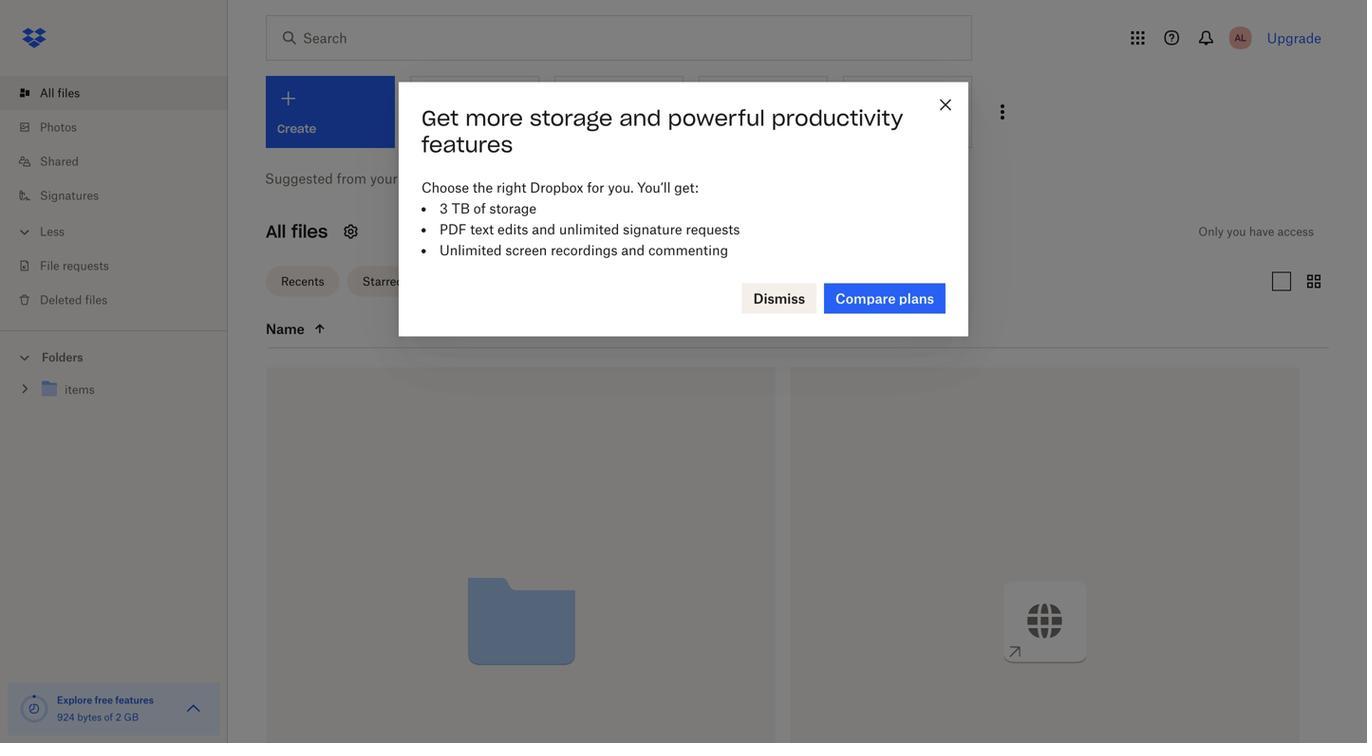 Task type: locate. For each thing, give the bounding box(es) containing it.
1 vertical spatial all
[[266, 221, 286, 243]]

deleted files
[[40, 293, 107, 307]]

choose
[[422, 179, 469, 195]]

create folder
[[567, 121, 644, 136]]

0 vertical spatial all files
[[40, 86, 80, 100]]

of left the 2
[[104, 712, 113, 724]]

features
[[422, 131, 513, 158], [115, 695, 154, 707]]

list containing all files
[[0, 65, 228, 331]]

storage inside choose the right dropbox for you. you'll get: 3 tb of storage pdf text edits and unlimited signature requests unlimited screen recordings and commenting
[[490, 200, 537, 216]]

0 horizontal spatial pdf
[[440, 221, 467, 237]]

productivity
[[772, 105, 904, 131]]

0 vertical spatial features
[[422, 131, 513, 158]]

and right "create"
[[620, 105, 661, 131]]

storage up edits
[[490, 200, 537, 216]]

0 vertical spatial files
[[58, 86, 80, 100]]

pdf
[[881, 121, 903, 136], [440, 221, 467, 237]]

edit pdf button
[[843, 76, 973, 148]]

powerful
[[668, 105, 765, 131]]

1 vertical spatial of
[[104, 712, 113, 724]]

of inside choose the right dropbox for you. you'll get: 3 tb of storage pdf text edits and unlimited signature requests unlimited screen recordings and commenting
[[474, 200, 486, 216]]

suggested
[[265, 170, 333, 187]]

you.
[[608, 179, 634, 195]]

requests right file
[[63, 259, 109, 273]]

compare plans button
[[824, 283, 946, 314]]

photos link
[[15, 110, 228, 144]]

2 vertical spatial and
[[621, 242, 645, 258]]

0 vertical spatial pdf
[[881, 121, 903, 136]]

1 vertical spatial files
[[292, 221, 328, 243]]

your
[[370, 170, 398, 187]]

0 horizontal spatial features
[[115, 695, 154, 707]]

all up photos
[[40, 86, 54, 100]]

gb
[[124, 712, 139, 724]]

0 vertical spatial of
[[474, 200, 486, 216]]

storage up dropbox
[[530, 105, 613, 131]]

edits
[[498, 221, 529, 237]]

name column header
[[266, 318, 456, 340]]

2 vertical spatial files
[[85, 293, 107, 307]]

1 horizontal spatial files
[[85, 293, 107, 307]]

pdf right edit
[[881, 121, 903, 136]]

name
[[266, 321, 305, 337]]

all files up recents button
[[266, 221, 328, 243]]

dismiss
[[754, 290, 805, 307]]

deleted
[[40, 293, 82, 307]]

0 horizontal spatial files
[[58, 86, 80, 100]]

1 horizontal spatial all
[[266, 221, 286, 243]]

1 horizontal spatial all files
[[266, 221, 328, 243]]

from
[[337, 170, 367, 187]]

files right deleted
[[85, 293, 107, 307]]

signature
[[623, 221, 683, 237]]

pdf down tb
[[440, 221, 467, 237]]

all
[[40, 86, 54, 100], [266, 221, 286, 243]]

1 horizontal spatial features
[[422, 131, 513, 158]]

have
[[1250, 225, 1275, 239]]

1 horizontal spatial pdf
[[881, 121, 903, 136]]

requests inside choose the right dropbox for you. you'll get: 3 tb of storage pdf text edits and unlimited signature requests unlimited screen recordings and commenting
[[686, 221, 740, 237]]

storage
[[530, 105, 613, 131], [490, 200, 537, 216]]

requests
[[686, 221, 740, 237], [63, 259, 109, 273]]

right
[[497, 179, 527, 195]]

files inside list item
[[58, 86, 80, 100]]

1 vertical spatial storage
[[490, 200, 537, 216]]

files up recents button
[[292, 221, 328, 243]]

compare plans
[[836, 290, 935, 307]]

0 horizontal spatial all files
[[40, 86, 80, 100]]

1 vertical spatial requests
[[63, 259, 109, 273]]

1 vertical spatial and
[[532, 221, 556, 237]]

all files up photos
[[40, 86, 80, 100]]

requests inside list
[[63, 259, 109, 273]]

compare
[[836, 290, 896, 307]]

all files link
[[15, 76, 228, 110]]

recordings
[[551, 242, 618, 258]]

1 vertical spatial pdf
[[440, 221, 467, 237]]

of right tb
[[474, 200, 486, 216]]

file, money.web row
[[791, 368, 1300, 744]]

1 horizontal spatial requests
[[686, 221, 740, 237]]

3
[[440, 200, 448, 216]]

of inside explore free features 924 bytes of 2 gb
[[104, 712, 113, 724]]

requests up commenting
[[686, 221, 740, 237]]

activity
[[402, 170, 447, 187]]

0 vertical spatial all
[[40, 86, 54, 100]]

file requests
[[40, 259, 109, 273]]

only you have access
[[1199, 225, 1314, 239]]

list
[[0, 65, 228, 331]]

features up the on the left top of the page
[[422, 131, 513, 158]]

2 horizontal spatial files
[[292, 221, 328, 243]]

pdf inside choose the right dropbox for you. you'll get: 3 tb of storage pdf text edits and unlimited signature requests unlimited screen recordings and commenting
[[440, 221, 467, 237]]

features up the gb
[[115, 695, 154, 707]]

1 horizontal spatial of
[[474, 200, 486, 216]]

deleted files link
[[15, 283, 228, 317]]

and down signature
[[621, 242, 645, 258]]

files
[[58, 86, 80, 100], [292, 221, 328, 243], [85, 293, 107, 307]]

0 horizontal spatial of
[[104, 712, 113, 724]]

shared
[[40, 154, 79, 169]]

1 vertical spatial features
[[115, 695, 154, 707]]

0 vertical spatial and
[[620, 105, 661, 131]]

plans
[[899, 290, 935, 307]]

get more storage and powerful productivity features
[[422, 105, 904, 158]]

of
[[474, 200, 486, 216], [104, 712, 113, 724]]

0 vertical spatial requests
[[686, 221, 740, 237]]

all files
[[40, 86, 80, 100], [266, 221, 328, 243]]

and up "screen"
[[532, 221, 556, 237]]

upgrade link
[[1268, 30, 1322, 46]]

files up photos
[[58, 86, 80, 100]]

0 horizontal spatial all
[[40, 86, 54, 100]]

files for deleted files link
[[85, 293, 107, 307]]

0 vertical spatial storage
[[530, 105, 613, 131]]

and inside get more storage and powerful productivity features
[[620, 105, 661, 131]]

unlimited
[[559, 221, 620, 237]]

2
[[116, 712, 121, 724]]

and
[[620, 105, 661, 131], [532, 221, 556, 237], [621, 242, 645, 258]]

starred
[[362, 274, 403, 289]]

all up recents button
[[266, 221, 286, 243]]

only
[[1199, 225, 1224, 239]]

0 horizontal spatial requests
[[63, 259, 109, 273]]



Task type: vqa. For each thing, say whether or not it's contained in the screenshot.
STARRED
yes



Task type: describe. For each thing, give the bounding box(es) containing it.
signatures
[[40, 189, 99, 203]]

recents
[[281, 274, 324, 289]]

signatures link
[[15, 179, 228, 213]]

choose the right dropbox for you. you'll get: 3 tb of storage pdf text edits and unlimited signature requests unlimited screen recordings and commenting
[[422, 179, 740, 258]]

all files list item
[[0, 76, 228, 110]]

explore free features 924 bytes of 2 gb
[[57, 695, 154, 724]]

unlimited
[[440, 242, 502, 258]]

features inside explore free features 924 bytes of 2 gb
[[115, 695, 154, 707]]

quota usage element
[[19, 694, 49, 725]]

free
[[95, 695, 113, 707]]

get more storage and powerful productivity features dialog
[[399, 82, 969, 337]]

text
[[470, 221, 494, 237]]

dropbox
[[530, 179, 584, 195]]

924
[[57, 712, 75, 724]]

folder
[[610, 121, 644, 136]]

get
[[422, 105, 459, 131]]

features inside get more storage and powerful productivity features
[[422, 131, 513, 158]]

screen
[[506, 242, 547, 258]]

record button
[[699, 76, 828, 148]]

file requests link
[[15, 249, 228, 283]]

the
[[473, 179, 493, 195]]

upgrade
[[1268, 30, 1322, 46]]

more
[[466, 105, 523, 131]]

all files inside list item
[[40, 86, 80, 100]]

access
[[1278, 225, 1314, 239]]

1 vertical spatial all files
[[266, 221, 328, 243]]

all inside list item
[[40, 86, 54, 100]]

pdf inside button
[[881, 121, 903, 136]]

bytes
[[77, 712, 102, 724]]

folder, items row
[[267, 368, 776, 744]]

you'll
[[638, 179, 671, 195]]

less
[[40, 225, 65, 239]]

edit pdf
[[856, 121, 903, 136]]

record
[[711, 121, 753, 136]]

tb
[[452, 200, 470, 216]]

for
[[587, 179, 605, 195]]

less image
[[15, 223, 34, 242]]

explore
[[57, 695, 92, 707]]

dismiss button
[[742, 283, 817, 314]]

folders
[[42, 350, 83, 365]]

commenting
[[649, 242, 729, 258]]

get:
[[675, 179, 699, 195]]

shared link
[[15, 144, 228, 179]]

photos
[[40, 120, 77, 134]]

suggested from your activity
[[265, 170, 447, 187]]

create folder button
[[555, 76, 684, 148]]

name button
[[266, 318, 426, 340]]

folders button
[[0, 343, 228, 371]]

file
[[40, 259, 59, 273]]

you
[[1227, 225, 1247, 239]]

create
[[567, 121, 606, 136]]

dropbox image
[[15, 19, 53, 57]]

storage inside get more storage and powerful productivity features
[[530, 105, 613, 131]]

starred button
[[347, 266, 419, 297]]

files for all files link
[[58, 86, 80, 100]]

recents button
[[266, 266, 340, 297]]

edit
[[856, 121, 878, 136]]



